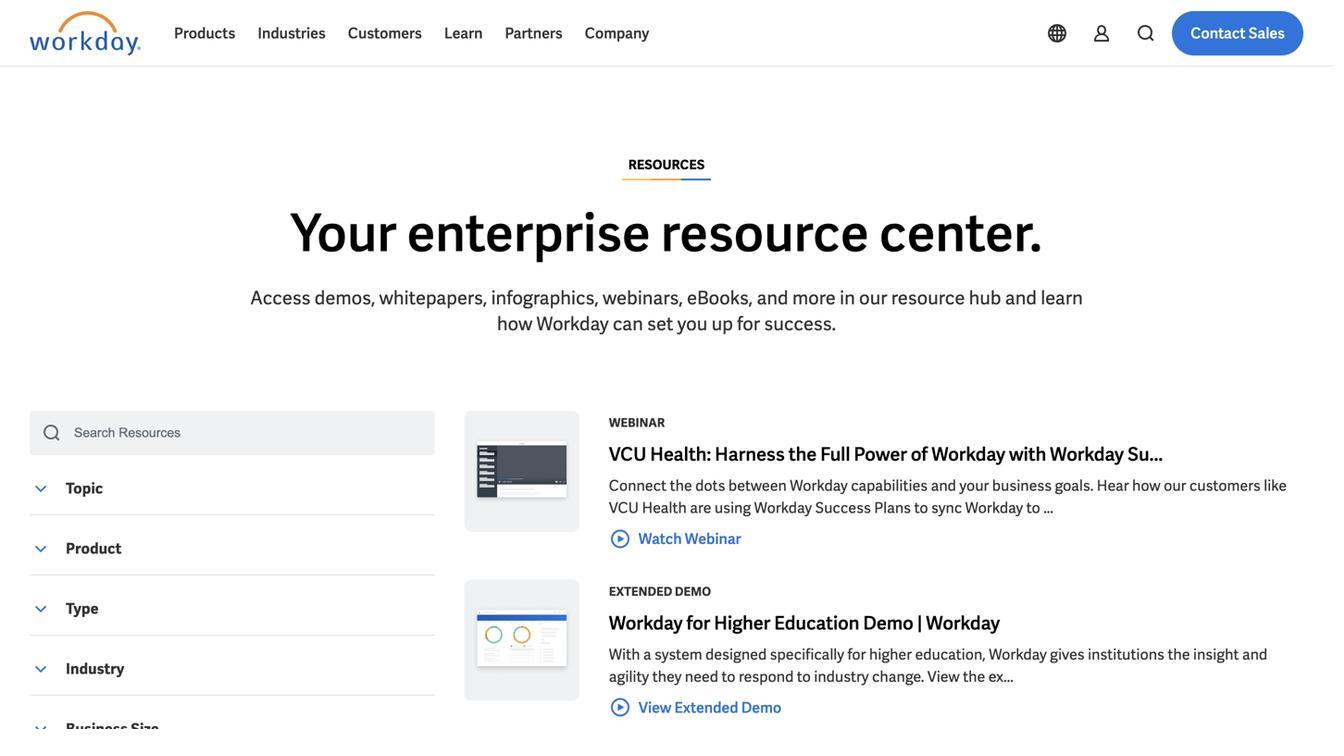 Task type: describe. For each thing, give the bounding box(es) containing it.
respond
[[739, 668, 794, 687]]

gives
[[1051, 646, 1085, 665]]

with
[[1010, 443, 1047, 467]]

institutions
[[1088, 646, 1165, 665]]

learn
[[445, 24, 483, 43]]

your
[[291, 200, 397, 267]]

system
[[655, 646, 703, 665]]

need
[[685, 668, 719, 687]]

your enterprise resource center.
[[291, 200, 1043, 267]]

are
[[690, 499, 712, 518]]

industry
[[815, 668, 869, 687]]

learn
[[1041, 286, 1084, 310]]

0 vertical spatial webinar
[[609, 415, 665, 431]]

higher
[[714, 612, 771, 636]]

and right the hub
[[1006, 286, 1037, 310]]

and inside with a system designed specifically for higher education, workday gives institutions the insight and agility they need to respond to industry change. view the ex...
[[1243, 646, 1268, 665]]

vcu inside the connect the dots between workday capabilities and your business goals. hear how our customers like vcu health are using workday success plans to sync workday to ...
[[609, 499, 639, 518]]

sync
[[932, 499, 963, 518]]

for inside access demos, whitepapers, infographics, webinars, ebooks, and more in our resource hub and learn how workday can set you up for success.
[[737, 312, 761, 336]]

industries
[[258, 24, 326, 43]]

health:
[[651, 443, 712, 467]]

up
[[712, 312, 734, 336]]

the left full on the bottom of the page
[[789, 443, 817, 467]]

company button
[[574, 11, 661, 56]]

insight
[[1194, 646, 1240, 665]]

products button
[[163, 11, 247, 56]]

center.
[[880, 200, 1043, 267]]

company
[[585, 24, 650, 43]]

ebooks,
[[687, 286, 753, 310]]

customers
[[348, 24, 422, 43]]

1 vertical spatial for
[[687, 612, 711, 636]]

watch webinar
[[639, 530, 742, 549]]

agility
[[609, 668, 650, 687]]

how for our
[[1133, 477, 1161, 496]]

like
[[1265, 477, 1288, 496]]

view extended demo link
[[609, 697, 782, 720]]

workday up your at bottom
[[932, 443, 1006, 467]]

contact
[[1192, 24, 1246, 43]]

using
[[715, 499, 751, 518]]

can
[[613, 312, 644, 336]]

enterprise
[[407, 200, 651, 267]]

connect the dots between workday capabilities and your business goals. hear how our customers like vcu health are using workday success plans to sync workday to ...
[[609, 477, 1288, 518]]

your
[[960, 477, 990, 496]]

extended demo
[[609, 584, 712, 600]]

access demos, whitepapers, infographics, webinars, ebooks, and more in our resource hub and learn how workday can set you up for success.
[[250, 286, 1084, 336]]

learn button
[[433, 11, 494, 56]]

Search Resources text field
[[63, 411, 407, 456]]

to left sync
[[915, 499, 929, 518]]

hear
[[1098, 477, 1130, 496]]

capabilities
[[852, 477, 928, 496]]

power
[[854, 443, 908, 467]]

health
[[642, 499, 687, 518]]

su...
[[1128, 443, 1164, 467]]

partners
[[505, 24, 563, 43]]

workday up goals.
[[1051, 443, 1125, 467]]

view extended demo
[[639, 699, 782, 718]]

of
[[911, 443, 928, 467]]

specifically
[[770, 646, 845, 665]]

with a system designed specifically for higher education, workday gives institutions the insight and agility they need to respond to industry change. view the ex...
[[609, 646, 1268, 687]]

0 vertical spatial resource
[[661, 200, 870, 267]]

sales
[[1249, 24, 1286, 43]]

customers button
[[337, 11, 433, 56]]

success
[[816, 499, 872, 518]]

connect
[[609, 477, 667, 496]]

industry
[[66, 660, 124, 679]]

watch webinar link
[[609, 528, 742, 551]]

demo inside 'link'
[[742, 699, 782, 718]]

education,
[[916, 646, 986, 665]]

vcu health: harness the full power of workday with workday su...
[[609, 443, 1164, 467]]

contact sales
[[1192, 24, 1286, 43]]

topic
[[66, 479, 103, 499]]



Task type: vqa. For each thing, say whether or not it's contained in the screenshot.
goals.
yes



Task type: locate. For each thing, give the bounding box(es) containing it.
view down they
[[639, 699, 672, 718]]

set
[[648, 312, 674, 336]]

harness
[[715, 443, 785, 467]]

how inside access demos, whitepapers, infographics, webinars, ebooks, and more in our resource hub and learn how workday can set you up for success.
[[497, 312, 533, 336]]

business
[[993, 477, 1052, 496]]

dots
[[696, 477, 726, 496]]

access demos, whitepapers,
[[250, 286, 487, 310]]

how down infographics,
[[497, 312, 533, 336]]

infographics,
[[491, 286, 599, 310]]

and up sync
[[932, 477, 957, 496]]

a
[[644, 646, 652, 665]]

our right more in
[[860, 286, 888, 310]]

contact sales link
[[1173, 11, 1304, 56]]

2 horizontal spatial demo
[[864, 612, 914, 636]]

goals.
[[1056, 477, 1094, 496]]

how inside the connect the dots between workday capabilities and your business goals. hear how our customers like vcu health are using workday success plans to sync workday to ...
[[1133, 477, 1161, 496]]

1 vertical spatial how
[[1133, 477, 1161, 496]]

our
[[860, 286, 888, 310], [1165, 477, 1187, 496]]

0 horizontal spatial how
[[497, 312, 533, 336]]

our left customers
[[1165, 477, 1187, 496]]

plans
[[875, 499, 912, 518]]

resources
[[629, 157, 705, 173]]

resource up ebooks,
[[661, 200, 870, 267]]

and right insight
[[1243, 646, 1268, 665]]

to down specifically
[[797, 668, 811, 687]]

to
[[915, 499, 929, 518], [1027, 499, 1041, 518], [722, 668, 736, 687], [797, 668, 811, 687]]

industries button
[[247, 11, 337, 56]]

demo down watch webinar
[[675, 584, 712, 600]]

for
[[737, 312, 761, 336], [687, 612, 711, 636], [848, 646, 867, 665]]

resource
[[661, 200, 870, 267], [892, 286, 966, 310]]

change.
[[873, 668, 925, 687]]

1 vertical spatial our
[[1165, 477, 1187, 496]]

...
[[1044, 499, 1054, 518]]

customers
[[1190, 477, 1261, 496]]

workday up success
[[790, 477, 848, 496]]

for up system on the bottom
[[687, 612, 711, 636]]

1 horizontal spatial extended
[[675, 699, 739, 718]]

1 horizontal spatial our
[[1165, 477, 1187, 496]]

0 vertical spatial extended
[[609, 584, 673, 600]]

view inside with a system designed specifically for higher education, workday gives institutions the insight and agility they need to respond to industry change. view the ex...
[[928, 668, 960, 687]]

view
[[928, 668, 960, 687], [639, 699, 672, 718]]

you
[[678, 312, 708, 336]]

webinar up health:
[[609, 415, 665, 431]]

they
[[653, 668, 682, 687]]

demo
[[675, 584, 712, 600], [864, 612, 914, 636], [742, 699, 782, 718]]

education
[[775, 612, 860, 636]]

0 horizontal spatial our
[[860, 286, 888, 310]]

workday inside with a system designed specifically for higher education, workday gives institutions the insight and agility they need to respond to industry change. view the ex...
[[990, 646, 1047, 665]]

0 horizontal spatial webinar
[[609, 415, 665, 431]]

2 horizontal spatial for
[[848, 646, 867, 665]]

0 vertical spatial vcu
[[609, 443, 647, 467]]

view inside 'link'
[[639, 699, 672, 718]]

1 horizontal spatial for
[[737, 312, 761, 336]]

workday down your at bottom
[[966, 499, 1024, 518]]

0 horizontal spatial resource
[[661, 200, 870, 267]]

go to the homepage image
[[30, 11, 141, 56]]

0 vertical spatial our
[[860, 286, 888, 310]]

vcu up connect
[[609, 443, 647, 467]]

for inside with a system designed specifically for higher education, workday gives institutions the insight and agility they need to respond to industry change. view the ex...
[[848, 646, 867, 665]]

0 vertical spatial demo
[[675, 584, 712, 600]]

and inside the connect the dots between workday capabilities and your business goals. hear how our customers like vcu health are using workday success plans to sync workday to ...
[[932, 477, 957, 496]]

view down education,
[[928, 668, 960, 687]]

resource inside access demos, whitepapers, infographics, webinars, ebooks, and more in our resource hub and learn how workday can set you up for success.
[[892, 286, 966, 310]]

our inside access demos, whitepapers, infographics, webinars, ebooks, and more in our resource hub and learn how workday can set you up for success.
[[860, 286, 888, 310]]

extended down the need
[[675, 699, 739, 718]]

2 vcu from the top
[[609, 499, 639, 518]]

more in
[[793, 286, 856, 310]]

for up the industry
[[848, 646, 867, 665]]

workday inside access demos, whitepapers, infographics, webinars, ebooks, and more in our resource hub and learn how workday can set you up for success.
[[537, 312, 609, 336]]

2 vertical spatial demo
[[742, 699, 782, 718]]

1 vertical spatial vcu
[[609, 499, 639, 518]]

designed
[[706, 646, 767, 665]]

workday for higher education demo | workday
[[609, 612, 1001, 636]]

how for workday
[[497, 312, 533, 336]]

the left ex...
[[963, 668, 986, 687]]

ex...
[[989, 668, 1014, 687]]

1 vertical spatial resource
[[892, 286, 966, 310]]

higher
[[870, 646, 913, 665]]

workday up ex...
[[990, 646, 1047, 665]]

and up success.
[[757, 286, 789, 310]]

vcu
[[609, 443, 647, 467], [609, 499, 639, 518]]

products
[[174, 24, 236, 43]]

extended down watch at the bottom of page
[[609, 584, 673, 600]]

workday down infographics,
[[537, 312, 609, 336]]

watch
[[639, 530, 682, 549]]

with
[[609, 646, 641, 665]]

1 vertical spatial extended
[[675, 699, 739, 718]]

1 horizontal spatial how
[[1133, 477, 1161, 496]]

webinar down "are"
[[685, 530, 742, 549]]

workday down between
[[755, 499, 813, 518]]

resource left the hub
[[892, 286, 966, 310]]

extended inside 'link'
[[675, 699, 739, 718]]

webinars,
[[603, 286, 683, 310]]

demo down respond
[[742, 699, 782, 718]]

our inside the connect the dots between workday capabilities and your business goals. hear how our customers like vcu health are using workday success plans to sync workday to ...
[[1165, 477, 1187, 496]]

0 vertical spatial view
[[928, 668, 960, 687]]

0 horizontal spatial demo
[[675, 584, 712, 600]]

how down the su...
[[1133, 477, 1161, 496]]

to left ...
[[1027, 499, 1041, 518]]

workday up 'a'
[[609, 612, 683, 636]]

vcu down connect
[[609, 499, 639, 518]]

demo left | in the bottom right of the page
[[864, 612, 914, 636]]

how
[[497, 312, 533, 336], [1133, 477, 1161, 496]]

1 horizontal spatial webinar
[[685, 530, 742, 549]]

0 horizontal spatial extended
[[609, 584, 673, 600]]

0 horizontal spatial for
[[687, 612, 711, 636]]

hub
[[970, 286, 1002, 310]]

1 vertical spatial webinar
[[685, 530, 742, 549]]

success.
[[765, 312, 837, 336]]

the
[[789, 443, 817, 467], [670, 477, 693, 496], [1168, 646, 1191, 665], [963, 668, 986, 687]]

0 vertical spatial how
[[497, 312, 533, 336]]

the left insight
[[1168, 646, 1191, 665]]

type
[[66, 600, 99, 619]]

1 horizontal spatial resource
[[892, 286, 966, 310]]

0 horizontal spatial view
[[639, 699, 672, 718]]

1 vertical spatial view
[[639, 699, 672, 718]]

2 vertical spatial for
[[848, 646, 867, 665]]

extended
[[609, 584, 673, 600], [675, 699, 739, 718]]

workday up education,
[[927, 612, 1001, 636]]

product
[[66, 540, 122, 559]]

1 horizontal spatial demo
[[742, 699, 782, 718]]

1 vertical spatial demo
[[864, 612, 914, 636]]

the inside the connect the dots between workday capabilities and your business goals. hear how our customers like vcu health are using workday success plans to sync workday to ...
[[670, 477, 693, 496]]

full
[[821, 443, 851, 467]]

partners button
[[494, 11, 574, 56]]

0 vertical spatial for
[[737, 312, 761, 336]]

the up health
[[670, 477, 693, 496]]

webinar
[[609, 415, 665, 431], [685, 530, 742, 549]]

|
[[918, 612, 923, 636]]

for right up
[[737, 312, 761, 336]]

between
[[729, 477, 787, 496]]

1 vcu from the top
[[609, 443, 647, 467]]

to down designed
[[722, 668, 736, 687]]

workday
[[537, 312, 609, 336], [932, 443, 1006, 467], [1051, 443, 1125, 467], [790, 477, 848, 496], [755, 499, 813, 518], [966, 499, 1024, 518], [609, 612, 683, 636], [927, 612, 1001, 636], [990, 646, 1047, 665]]

and
[[757, 286, 789, 310], [1006, 286, 1037, 310], [932, 477, 957, 496], [1243, 646, 1268, 665]]

1 horizontal spatial view
[[928, 668, 960, 687]]



